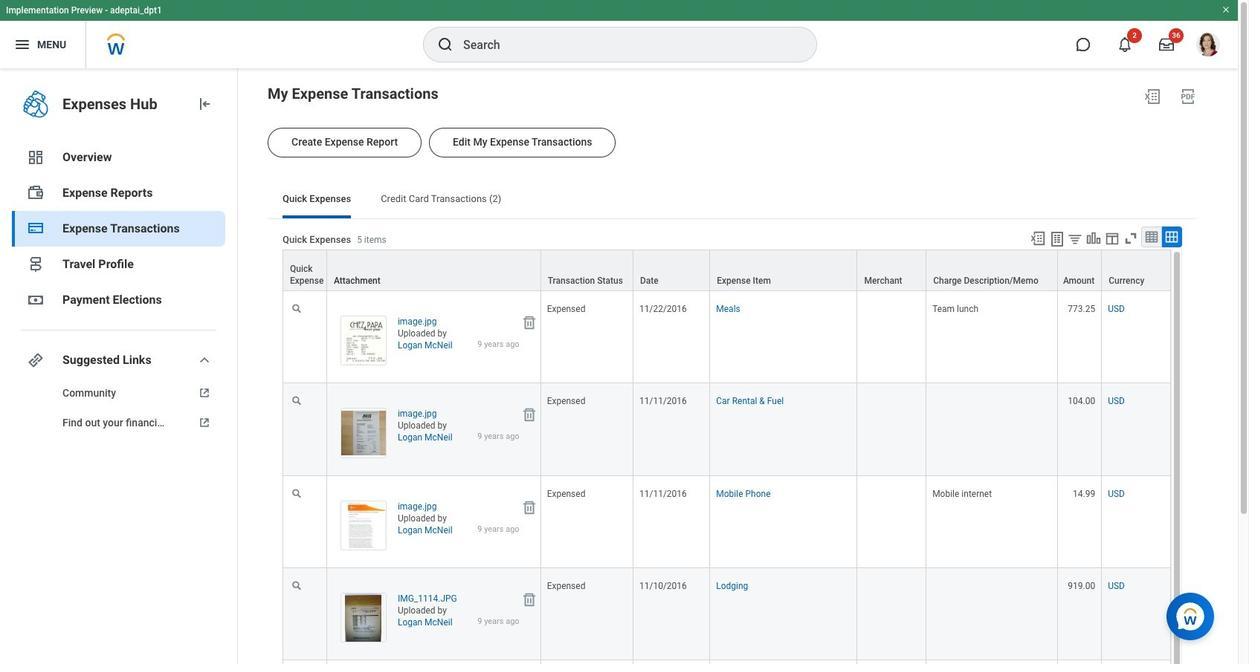 Task type: describe. For each thing, give the bounding box(es) containing it.
click to view/edit grid preferences image
[[1104, 230, 1120, 247]]

3 row from the top
[[283, 384, 1171, 476]]

link image
[[27, 352, 45, 370]]

table image
[[1144, 230, 1159, 245]]

export to excel image
[[1144, 88, 1161, 106]]

view image preview image for fourth 'expensed' element from the top of the page
[[340, 593, 387, 643]]

delete image for 1st 'expensed' element
[[521, 315, 537, 331]]

close environment banner image
[[1222, 5, 1231, 14]]

notifications large image
[[1117, 37, 1132, 52]]

6 row from the top
[[283, 661, 1171, 665]]

delete image for fourth 'expensed' element from the top of the page
[[521, 592, 537, 608]]

4 expensed element from the top
[[547, 578, 585, 592]]

1 expensed element from the top
[[547, 301, 585, 315]]

inbox large image
[[1159, 37, 1174, 52]]

view image preview image for 1st 'expensed' element
[[340, 316, 387, 366]]

delete image for 3rd 'expensed' element from the top of the page
[[521, 499, 537, 516]]

2 expensed element from the top
[[547, 394, 585, 407]]

select to filter grid data image
[[1067, 231, 1083, 247]]

export to excel image
[[1030, 230, 1046, 247]]

fullscreen image
[[1123, 230, 1139, 247]]

2 row from the top
[[283, 292, 1171, 384]]

timeline milestone image
[[27, 256, 45, 274]]

5 row from the top
[[283, 569, 1171, 661]]

navigation pane region
[[0, 68, 238, 665]]

1 row from the top
[[283, 250, 1171, 292]]

expand table image
[[1164, 230, 1179, 245]]

chevron down small image
[[196, 352, 213, 370]]



Task type: vqa. For each thing, say whether or not it's contained in the screenshot.
THE IT'S
no



Task type: locate. For each thing, give the bounding box(es) containing it.
view image preview image
[[340, 316, 387, 366], [340, 408, 387, 458], [340, 501, 387, 551], [340, 593, 387, 643]]

expand/collapse chart image
[[1086, 230, 1102, 247]]

1 vertical spatial delete image
[[521, 407, 537, 423]]

1 view image preview image from the top
[[340, 316, 387, 366]]

task pay image
[[27, 184, 45, 202]]

cell
[[858, 292, 927, 384], [858, 384, 927, 476], [927, 384, 1058, 476], [858, 476, 927, 569], [858, 569, 927, 661], [927, 569, 1058, 661], [283, 661, 327, 665], [327, 661, 541, 665], [541, 661, 633, 665], [633, 661, 710, 665], [710, 661, 858, 665], [858, 661, 927, 665], [927, 661, 1058, 665], [1058, 661, 1102, 665], [1102, 661, 1171, 665]]

delete image
[[521, 315, 537, 331], [521, 407, 537, 423]]

3 view image preview image from the top
[[340, 501, 387, 551]]

Search Workday  search field
[[463, 28, 786, 61]]

export to worksheets image
[[1048, 230, 1066, 248]]

column header
[[541, 250, 633, 292]]

view image preview image for second 'expensed' element
[[340, 408, 387, 458]]

0 vertical spatial delete image
[[521, 499, 537, 516]]

1 vertical spatial delete image
[[521, 592, 537, 608]]

delete image
[[521, 499, 537, 516], [521, 592, 537, 608]]

delete image for second 'expensed' element
[[521, 407, 537, 423]]

2 view image preview image from the top
[[340, 408, 387, 458]]

toolbar
[[1023, 227, 1182, 250]]

3 expensed element from the top
[[547, 486, 585, 499]]

4 view image preview image from the top
[[340, 593, 387, 643]]

expensed element
[[547, 301, 585, 315], [547, 394, 585, 407], [547, 486, 585, 499], [547, 578, 585, 592]]

tab list
[[268, 183, 1197, 219]]

profile logan mcneil image
[[1196, 33, 1220, 60]]

row
[[283, 250, 1171, 292], [283, 292, 1171, 384], [283, 384, 1171, 476], [283, 476, 1171, 569], [283, 569, 1171, 661], [283, 661, 1171, 665]]

search image
[[436, 36, 454, 54]]

dashboard image
[[27, 149, 45, 167]]

2 delete image from the top
[[521, 592, 537, 608]]

1 delete image from the top
[[521, 499, 537, 516]]

dollar image
[[27, 291, 45, 309]]

ext link image
[[196, 386, 213, 401]]

credit card image
[[27, 219, 45, 237]]

view printable version (pdf) image
[[1179, 88, 1197, 106]]

ext link image
[[196, 416, 213, 430]]

4 row from the top
[[283, 476, 1171, 569]]

1 delete image from the top
[[521, 315, 537, 331]]

view image preview image for 3rd 'expensed' element from the top of the page
[[340, 501, 387, 551]]

justify image
[[13, 36, 31, 54]]

0 vertical spatial delete image
[[521, 315, 537, 331]]

2 delete image from the top
[[521, 407, 537, 423]]

banner
[[0, 0, 1238, 68]]

transformation import image
[[196, 95, 213, 113]]

expenses hub element
[[62, 94, 184, 115]]



